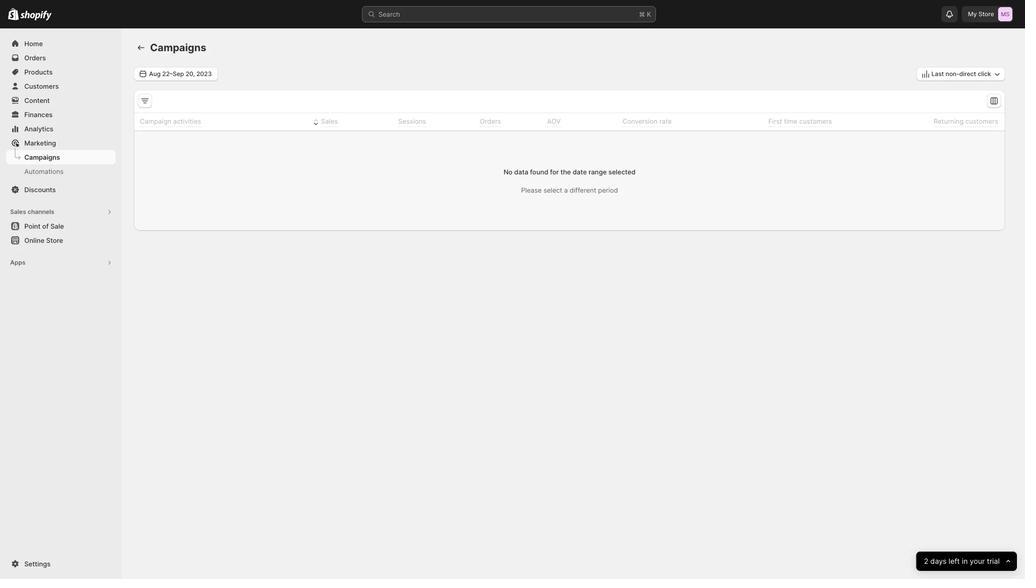 Task type: vqa. For each thing, say whether or not it's contained in the screenshot.
POINT OF SALE link
yes



Task type: describe. For each thing, give the bounding box(es) containing it.
sales button
[[310, 114, 340, 129]]

online store
[[24, 236, 63, 244]]

marketing
[[24, 139, 56, 147]]

rate
[[660, 117, 672, 125]]

orders for 'orders' button
[[480, 117, 501, 125]]

no
[[504, 168, 513, 176]]

of
[[42, 222, 49, 230]]

2023
[[197, 70, 212, 78]]

time
[[784, 117, 798, 125]]

aov button
[[536, 114, 562, 129]]

online store link
[[6, 233, 116, 247]]

your
[[970, 557, 985, 566]]

point of sale button
[[0, 219, 122, 233]]

in
[[962, 557, 968, 566]]

products link
[[6, 65, 116, 79]]

search
[[379, 10, 400, 18]]

automations link
[[6, 164, 116, 179]]

online store button
[[0, 233, 122, 247]]

channels
[[28, 208, 54, 216]]

sessions button
[[387, 114, 428, 129]]

last
[[932, 70, 944, 78]]

select
[[544, 186, 563, 194]]

aug 22–sep 20, 2023
[[149, 70, 212, 78]]

data
[[514, 168, 529, 176]]

last non-direct click button
[[917, 67, 1006, 81]]

shopify image
[[20, 11, 52, 21]]

store for my store
[[979, 10, 995, 18]]

orders for "orders" link
[[24, 54, 46, 62]]

point of sale link
[[6, 219, 116, 233]]

home
[[24, 40, 43, 48]]

sales for sales channels
[[10, 208, 26, 216]]

automations
[[24, 167, 64, 175]]

apps
[[10, 259, 26, 266]]

content link
[[6, 93, 116, 108]]

finances
[[24, 111, 53, 119]]

customers
[[24, 82, 59, 90]]

customers inside button
[[800, 117, 832, 125]]

for
[[550, 168, 559, 176]]

shopify image
[[8, 8, 19, 20]]

returning customers
[[934, 117, 999, 125]]

aov
[[547, 117, 561, 125]]

aug 22–sep 20, 2023 button
[[134, 67, 218, 81]]

returning customers button
[[922, 114, 1000, 129]]

period
[[598, 186, 618, 194]]

apps button
[[6, 256, 116, 270]]

aug
[[149, 70, 161, 78]]

orders link
[[6, 51, 116, 65]]

a
[[564, 186, 568, 194]]

content
[[24, 96, 50, 104]]

point of sale
[[24, 222, 64, 230]]

22–sep
[[162, 70, 184, 78]]

my
[[968, 10, 977, 18]]

2 days left in your trial button
[[917, 552, 1017, 571]]

sessions
[[398, 117, 426, 125]]

0 horizontal spatial campaigns
[[24, 153, 60, 161]]

campaign activities
[[140, 117, 201, 125]]

20,
[[186, 70, 195, 78]]

date
[[573, 168, 587, 176]]

activities
[[173, 117, 201, 125]]

direct
[[960, 70, 977, 78]]

left
[[949, 557, 960, 566]]

click
[[978, 70, 991, 78]]

conversion rate
[[623, 117, 672, 125]]



Task type: locate. For each thing, give the bounding box(es) containing it.
different
[[570, 186, 597, 194]]

0 horizontal spatial customers
[[800, 117, 832, 125]]

store down sale
[[46, 236, 63, 244]]

sales inside sales button
[[321, 117, 338, 125]]

products
[[24, 68, 53, 76]]

sales for sales
[[321, 117, 338, 125]]

orders inside button
[[480, 117, 501, 125]]

sales channels
[[10, 208, 54, 216]]

0 horizontal spatial orders
[[24, 54, 46, 62]]

my store image
[[999, 7, 1013, 21]]

marketing link
[[6, 136, 116, 150]]

store right my
[[979, 10, 995, 18]]

campaign
[[140, 117, 171, 125]]

settings link
[[6, 557, 116, 571]]

sale
[[50, 222, 64, 230]]

1 vertical spatial orders
[[480, 117, 501, 125]]

online
[[24, 236, 44, 244]]

customers inside 'button'
[[966, 117, 999, 125]]

campaigns
[[150, 42, 206, 54], [24, 153, 60, 161]]

0 vertical spatial campaigns
[[150, 42, 206, 54]]

point
[[24, 222, 41, 230]]

analytics link
[[6, 122, 116, 136]]

discounts link
[[6, 183, 116, 197]]

1 vertical spatial store
[[46, 236, 63, 244]]

orders
[[24, 54, 46, 62], [480, 117, 501, 125]]

returning
[[934, 117, 964, 125]]

1 vertical spatial sales
[[10, 208, 26, 216]]

selected
[[609, 168, 636, 176]]

campaigns link
[[6, 150, 116, 164]]

1 horizontal spatial customers
[[966, 117, 999, 125]]

0 vertical spatial orders
[[24, 54, 46, 62]]

please select a different period
[[521, 186, 618, 194]]

found
[[530, 168, 549, 176]]

the
[[561, 168, 571, 176]]

customers right 'time'
[[800, 117, 832, 125]]

analytics
[[24, 125, 53, 133]]

discounts
[[24, 186, 56, 194]]

store for online store
[[46, 236, 63, 244]]

1 horizontal spatial orders
[[480, 117, 501, 125]]

my store
[[968, 10, 995, 18]]

1 horizontal spatial campaigns
[[150, 42, 206, 54]]

1 vertical spatial campaigns
[[24, 153, 60, 161]]

please
[[521, 186, 542, 194]]

1 customers from the left
[[800, 117, 832, 125]]

sales channels button
[[6, 205, 116, 219]]

store inside button
[[46, 236, 63, 244]]

sales
[[321, 117, 338, 125], [10, 208, 26, 216]]

customers right returning
[[966, 117, 999, 125]]

home link
[[6, 37, 116, 51]]

first
[[769, 117, 782, 125]]

range
[[589, 168, 607, 176]]

campaigns up aug 22–sep 20, 2023
[[150, 42, 206, 54]]

days
[[931, 557, 947, 566]]

0 vertical spatial store
[[979, 10, 995, 18]]

⌘
[[639, 10, 645, 18]]

1 horizontal spatial sales
[[321, 117, 338, 125]]

first time customers
[[769, 117, 832, 125]]

last non-direct click
[[932, 70, 991, 78]]

2 days left in your trial
[[924, 557, 1000, 566]]

no data found for the date range selected
[[504, 168, 636, 176]]

k
[[647, 10, 651, 18]]

conversion
[[623, 117, 658, 125]]

0 horizontal spatial store
[[46, 236, 63, 244]]

⌘ k
[[639, 10, 651, 18]]

orders button
[[468, 114, 503, 129]]

campaigns up automations
[[24, 153, 60, 161]]

store
[[979, 10, 995, 18], [46, 236, 63, 244]]

finances link
[[6, 108, 116, 122]]

trial
[[987, 557, 1000, 566]]

0 horizontal spatial sales
[[10, 208, 26, 216]]

customers link
[[6, 79, 116, 93]]

1 horizontal spatial store
[[979, 10, 995, 18]]

sales inside sales channels button
[[10, 208, 26, 216]]

2
[[924, 557, 929, 566]]

0 vertical spatial sales
[[321, 117, 338, 125]]

non-
[[946, 70, 960, 78]]

first time customers button
[[757, 114, 834, 129]]

settings
[[24, 560, 51, 568]]

customers
[[800, 117, 832, 125], [966, 117, 999, 125]]

2 customers from the left
[[966, 117, 999, 125]]



